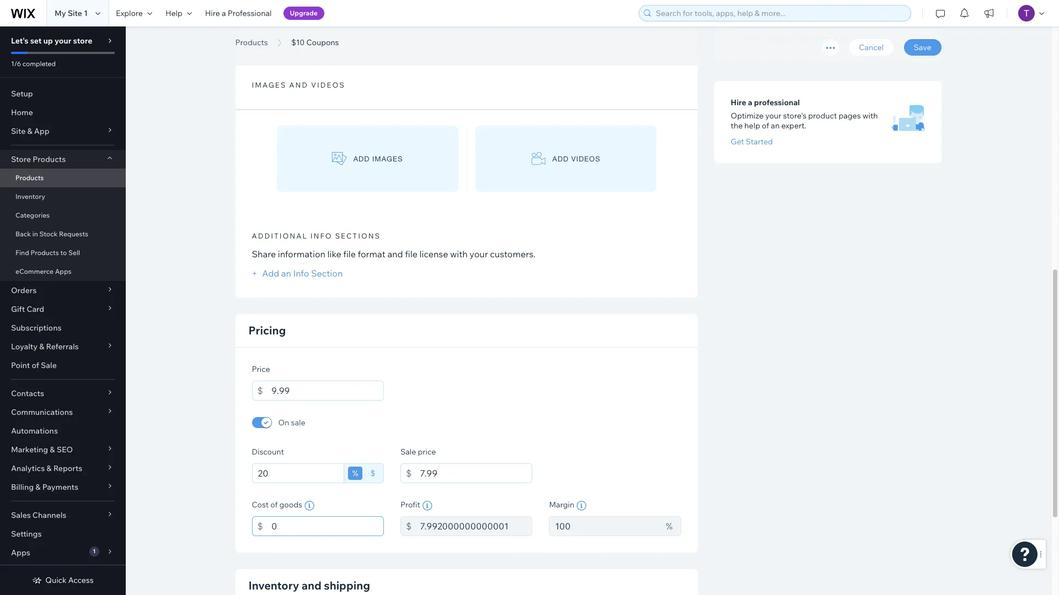 Task type: locate. For each thing, give the bounding box(es) containing it.
site right the my on the top left of page
[[68, 8, 82, 18]]

1 horizontal spatial your
[[470, 249, 488, 260]]

a up optimize
[[748, 98, 752, 108]]

of right point
[[32, 361, 39, 371]]

automations link
[[0, 422, 126, 441]]

started
[[746, 137, 773, 147]]

a
[[222, 8, 226, 18], [748, 98, 752, 108]]

0 vertical spatial apps
[[55, 268, 71, 276]]

inventory inside sidebar element
[[15, 193, 45, 201]]

& left seo
[[50, 445, 55, 455]]

settings link
[[0, 525, 126, 544]]

save
[[914, 42, 932, 52]]

2 vertical spatial and
[[302, 579, 322, 593]]

store
[[11, 154, 31, 164]]

0 horizontal spatial hire
[[205, 8, 220, 18]]

subscriptions
[[11, 323, 61, 333]]

Search for tools, apps, help & more... field
[[653, 6, 908, 21]]

and left shipping
[[302, 579, 322, 593]]

1 vertical spatial products link
[[0, 169, 126, 188]]

add for add videos
[[553, 155, 569, 163]]

0 vertical spatial hire
[[205, 8, 220, 18]]

&
[[27, 126, 32, 136], [39, 342, 44, 352], [50, 445, 55, 455], [47, 464, 52, 474], [35, 483, 41, 493]]

1 horizontal spatial with
[[863, 111, 878, 121]]

gift
[[11, 305, 25, 314]]

0 horizontal spatial site
[[11, 126, 26, 136]]

$10 coupons
[[235, 24, 360, 49], [291, 38, 339, 47]]

site inside dropdown button
[[11, 126, 26, 136]]

1 vertical spatial your
[[765, 111, 782, 121]]

1 horizontal spatial an
[[771, 121, 780, 131]]

0 vertical spatial %
[[352, 469, 358, 479]]

an left info
[[281, 268, 291, 279]]

file right like
[[343, 249, 356, 260]]

inventory for inventory
[[15, 193, 45, 201]]

0 horizontal spatial file
[[343, 249, 356, 260]]

1
[[84, 8, 88, 18], [93, 548, 96, 556]]

loyalty & referrals button
[[0, 338, 126, 356]]

None text field
[[252, 464, 344, 484], [271, 517, 384, 537], [420, 517, 533, 537], [252, 464, 344, 484], [271, 517, 384, 537], [420, 517, 533, 537]]

hire
[[205, 8, 220, 18], [731, 98, 746, 108]]

1 horizontal spatial hire
[[731, 98, 746, 108]]

None text field
[[271, 381, 384, 401], [549, 517, 660, 537], [271, 381, 384, 401], [549, 517, 660, 537]]

of for point of sale
[[32, 361, 39, 371]]

& for marketing
[[50, 445, 55, 455]]

cancel
[[859, 42, 884, 52]]

products link down professional
[[230, 37, 273, 48]]

sale down the loyalty & referrals
[[41, 361, 57, 371]]

of right help
[[762, 121, 769, 131]]

license
[[420, 249, 448, 260]]

1 vertical spatial inventory
[[249, 579, 299, 593]]

site down home
[[11, 126, 26, 136]]

0 vertical spatial with
[[863, 111, 878, 121]]

referrals
[[46, 342, 79, 352]]

store
[[73, 36, 92, 46]]

info tooltip image
[[304, 502, 314, 511], [577, 502, 587, 511]]

$10
[[235, 24, 270, 49], [291, 38, 305, 47]]

& inside 'popup button'
[[35, 483, 41, 493]]

0 horizontal spatial %
[[352, 469, 358, 479]]

0 horizontal spatial inventory
[[15, 193, 45, 201]]

like
[[327, 249, 341, 260]]

app
[[34, 126, 49, 136]]

back in stock requests
[[15, 230, 88, 238]]

file left the license
[[405, 249, 418, 260]]

of inside 'link'
[[32, 361, 39, 371]]

0 vertical spatial products link
[[230, 37, 273, 48]]

1 info tooltip image from the left
[[304, 502, 314, 511]]

apps down find products to sell link
[[55, 268, 71, 276]]

0 horizontal spatial a
[[222, 8, 226, 18]]

& inside "popup button"
[[39, 342, 44, 352]]

1 horizontal spatial 1
[[93, 548, 96, 556]]

with right the license
[[450, 249, 468, 260]]

a left professional
[[222, 8, 226, 18]]

products right store
[[33, 154, 66, 164]]

1 add from the left
[[353, 155, 370, 163]]

analytics & reports
[[11, 464, 82, 474]]

products link down store products
[[0, 169, 126, 188]]

1 vertical spatial sale
[[401, 447, 416, 457]]

$10 down professional
[[235, 24, 270, 49]]

1 horizontal spatial site
[[68, 8, 82, 18]]

2 info tooltip image from the left
[[577, 502, 587, 511]]

hire a professional link
[[198, 0, 278, 26]]

info tooltip image right goods
[[304, 502, 314, 511]]

pages
[[839, 111, 861, 121]]

0 horizontal spatial add
[[353, 155, 370, 163]]

1 vertical spatial hire
[[731, 98, 746, 108]]

and right format at the left top of page
[[388, 249, 403, 260]]

1 horizontal spatial info tooltip image
[[577, 502, 587, 511]]

your right "up"
[[55, 36, 71, 46]]

0 horizontal spatial sale
[[41, 361, 57, 371]]

1 horizontal spatial a
[[748, 98, 752, 108]]

& inside "dropdown button"
[[50, 445, 55, 455]]

2 horizontal spatial your
[[765, 111, 782, 121]]

1 vertical spatial with
[[450, 249, 468, 260]]

add right videos icon
[[553, 155, 569, 163]]

product
[[808, 111, 837, 121]]

of inside optimize your store's product pages with the help of an expert.
[[762, 121, 769, 131]]

products link
[[230, 37, 273, 48], [0, 169, 126, 188]]

0 horizontal spatial of
[[32, 361, 39, 371]]

upgrade button
[[283, 7, 324, 20]]

cancel button
[[849, 39, 894, 56]]

of right cost
[[271, 500, 278, 510]]

1 horizontal spatial add
[[553, 155, 569, 163]]

0 horizontal spatial an
[[281, 268, 291, 279]]

add
[[353, 155, 370, 163], [553, 155, 569, 163]]

0 horizontal spatial your
[[55, 36, 71, 46]]

gift card button
[[0, 300, 126, 319]]

add images
[[353, 155, 403, 163]]

& right loyalty
[[39, 342, 44, 352]]

hire up optimize
[[731, 98, 746, 108]]

inventory inside $10 coupons form
[[249, 579, 299, 593]]

0 vertical spatial sale
[[41, 361, 57, 371]]

images
[[252, 81, 287, 89]]

add
[[262, 268, 279, 279]]

products up ecommerce apps
[[31, 249, 59, 257]]

sale left price
[[401, 447, 416, 457]]

2 horizontal spatial of
[[762, 121, 769, 131]]

2 vertical spatial your
[[470, 249, 488, 260]]

your down professional
[[765, 111, 782, 121]]

products
[[235, 38, 268, 47], [33, 154, 66, 164], [15, 174, 44, 182], [31, 249, 59, 257]]

0 vertical spatial an
[[771, 121, 780, 131]]

0 vertical spatial inventory
[[15, 193, 45, 201]]

info tooltip image right margin
[[577, 502, 587, 511]]

add for add images
[[353, 155, 370, 163]]

hire inside $10 coupons form
[[731, 98, 746, 108]]

additional
[[252, 232, 308, 241]]

settings
[[11, 530, 42, 540]]

with right pages
[[863, 111, 878, 121]]

optimize
[[731, 111, 764, 121]]

1 file from the left
[[343, 249, 356, 260]]

products inside $10 coupons form
[[235, 38, 268, 47]]

sale inside $10 coupons form
[[401, 447, 416, 457]]

store products button
[[0, 150, 126, 169]]

quick access
[[45, 576, 94, 586]]

& for billing
[[35, 483, 41, 493]]

0 vertical spatial your
[[55, 36, 71, 46]]

and for videos
[[289, 81, 308, 89]]

add an info section
[[260, 268, 343, 279]]

1 horizontal spatial inventory
[[249, 579, 299, 593]]

gallery image
[[332, 152, 347, 166]]

1 horizontal spatial file
[[405, 249, 418, 260]]

contacts
[[11, 389, 44, 399]]

add an info section link
[[252, 268, 343, 279]]

1 vertical spatial 1
[[93, 548, 96, 556]]

your left customers.
[[470, 249, 488, 260]]

setup
[[11, 89, 33, 99]]

& inside popup button
[[47, 464, 52, 474]]

1 vertical spatial apps
[[11, 548, 30, 558]]

2 add from the left
[[553, 155, 569, 163]]

set
[[30, 36, 42, 46]]

and
[[289, 81, 308, 89], [388, 249, 403, 260], [302, 579, 322, 593]]

your
[[55, 36, 71, 46], [765, 111, 782, 121], [470, 249, 488, 260]]

hire right help button
[[205, 8, 220, 18]]

coupons
[[275, 24, 360, 49], [306, 38, 339, 47]]

help
[[165, 8, 182, 18]]

0 horizontal spatial 1
[[84, 8, 88, 18]]

0 vertical spatial a
[[222, 8, 226, 18]]

& left app
[[27, 126, 32, 136]]

1 horizontal spatial products link
[[230, 37, 273, 48]]

a inside $10 coupons form
[[748, 98, 752, 108]]

on
[[278, 418, 289, 428]]

1 horizontal spatial sale
[[401, 447, 416, 457]]

professional
[[228, 8, 272, 18]]

analytics
[[11, 464, 45, 474]]

1 vertical spatial site
[[11, 126, 26, 136]]

1 vertical spatial an
[[281, 268, 291, 279]]

$10 coupons form
[[126, 0, 1059, 596]]

an inside optimize your store's product pages with the help of an expert.
[[771, 121, 780, 131]]

1 vertical spatial of
[[32, 361, 39, 371]]

in
[[32, 230, 38, 238]]

inventory
[[15, 193, 45, 201], [249, 579, 299, 593]]

information
[[278, 249, 325, 260]]

1 vertical spatial %
[[666, 521, 673, 532]]

& right billing
[[35, 483, 41, 493]]

back
[[15, 230, 31, 238]]

categories
[[15, 211, 50, 220]]

customers.
[[490, 249, 536, 260]]

2 vertical spatial of
[[271, 500, 278, 510]]

add right "gallery" icon
[[353, 155, 370, 163]]

share information like file format and file license with your customers.
[[252, 249, 536, 260]]

stock
[[39, 230, 58, 238]]

& left the reports
[[47, 464, 52, 474]]

1 up the access
[[93, 548, 96, 556]]

0 horizontal spatial with
[[450, 249, 468, 260]]

& for loyalty
[[39, 342, 44, 352]]

sale
[[291, 418, 305, 428]]

and left videos at the left of the page
[[289, 81, 308, 89]]

add videos
[[553, 155, 601, 163]]

an
[[771, 121, 780, 131], [281, 268, 291, 279]]

1 horizontal spatial apps
[[55, 268, 71, 276]]

& inside dropdown button
[[27, 126, 32, 136]]

0 vertical spatial site
[[68, 8, 82, 18]]

a for professional
[[222, 8, 226, 18]]

$10 down the 'upgrade' button
[[291, 38, 305, 47]]

get started link
[[731, 137, 773, 147]]

apps down settings
[[11, 548, 30, 558]]

0 vertical spatial of
[[762, 121, 769, 131]]

products down professional
[[235, 38, 268, 47]]

info tooltip image for margin
[[577, 502, 587, 511]]

an left expert.
[[771, 121, 780, 131]]

price
[[252, 365, 270, 375]]

0 horizontal spatial info tooltip image
[[304, 502, 314, 511]]

0 horizontal spatial products link
[[0, 169, 126, 188]]

0 vertical spatial and
[[289, 81, 308, 89]]

1 vertical spatial a
[[748, 98, 752, 108]]

1 right the my on the top left of page
[[84, 8, 88, 18]]

1 horizontal spatial of
[[271, 500, 278, 510]]

products down store
[[15, 174, 44, 182]]



Task type: describe. For each thing, give the bounding box(es) containing it.
hire for hire a professional
[[205, 8, 220, 18]]

images and videos
[[252, 81, 345, 89]]

additional info sections
[[252, 232, 381, 241]]

ecommerce
[[15, 268, 54, 276]]

info tooltip image for cost of goods
[[304, 502, 314, 511]]

professional
[[754, 98, 800, 108]]

save button
[[904, 39, 941, 56]]

seo
[[57, 445, 73, 455]]

sections
[[335, 232, 381, 241]]

help
[[745, 121, 760, 131]]

billing
[[11, 483, 34, 493]]

0 vertical spatial 1
[[84, 8, 88, 18]]

billing & payments button
[[0, 478, 126, 497]]

access
[[68, 576, 94, 586]]

marketing & seo button
[[0, 441, 126, 460]]

on sale
[[278, 418, 305, 428]]

discount
[[252, 447, 284, 457]]

hire for hire a professional
[[731, 98, 746, 108]]

1 horizontal spatial %
[[666, 521, 673, 532]]

home
[[11, 108, 33, 118]]

goods
[[279, 500, 302, 510]]

inventory for inventory and shipping
[[249, 579, 299, 593]]

0 horizontal spatial $10
[[235, 24, 270, 49]]

profit
[[401, 500, 420, 510]]

sidebar element
[[0, 26, 126, 596]]

share
[[252, 249, 276, 260]]

orders
[[11, 286, 37, 296]]

orders button
[[0, 281, 126, 300]]

point
[[11, 361, 30, 371]]

automations
[[11, 426, 58, 436]]

2 file from the left
[[405, 249, 418, 260]]

$ text field
[[420, 464, 533, 484]]

help button
[[159, 0, 198, 26]]

info
[[310, 232, 332, 241]]

get
[[731, 137, 744, 147]]

let's set up your store
[[11, 36, 92, 46]]

a for professional
[[748, 98, 752, 108]]

requests
[[59, 230, 88, 238]]

sales channels
[[11, 511, 66, 521]]

payments
[[42, 483, 78, 493]]

0 horizontal spatial apps
[[11, 548, 30, 558]]

marketing
[[11, 445, 48, 455]]

videos
[[311, 81, 345, 89]]

Start typing a brand name field
[[735, 29, 921, 47]]

analytics & reports button
[[0, 460, 126, 478]]

products link inside $10 coupons form
[[230, 37, 273, 48]]

get started
[[731, 137, 773, 147]]

ecommerce apps
[[15, 268, 71, 276]]

info tooltip image
[[422, 502, 432, 511]]

site & app button
[[0, 122, 126, 141]]

your inside optimize your store's product pages with the help of an expert.
[[765, 111, 782, 121]]

point of sale
[[11, 361, 57, 371]]

sell
[[68, 249, 80, 257]]

1 inside sidebar element
[[93, 548, 96, 556]]

communications
[[11, 408, 73, 418]]

videos
[[571, 155, 601, 163]]

my
[[55, 8, 66, 18]]

& for site
[[27, 126, 32, 136]]

let's
[[11, 36, 28, 46]]

videos icon image
[[531, 152, 546, 166]]

upgrade
[[290, 9, 318, 17]]

quick access button
[[32, 576, 94, 586]]

find products to sell link
[[0, 244, 126, 263]]

cost
[[252, 500, 269, 510]]

sales
[[11, 511, 31, 521]]

hire a professional
[[205, 8, 272, 18]]

ecommerce apps link
[[0, 263, 126, 281]]

products inside find products to sell link
[[31, 249, 59, 257]]

1/6
[[11, 60, 21, 68]]

communications button
[[0, 403, 126, 422]]

products inside store products dropdown button
[[33, 154, 66, 164]]

sale inside 'link'
[[41, 361, 57, 371]]

billing & payments
[[11, 483, 78, 493]]

optimize your store's product pages with the help of an expert.
[[731, 111, 878, 131]]

your inside sidebar element
[[55, 36, 71, 46]]

cost of goods
[[252, 500, 302, 510]]

and for shipping
[[302, 579, 322, 593]]

home link
[[0, 103, 126, 122]]

inventory and shipping
[[249, 579, 370, 593]]

sale price
[[401, 447, 436, 457]]

categories link
[[0, 206, 126, 225]]

inventory link
[[0, 188, 126, 206]]

with inside optimize your store's product pages with the help of an expert.
[[863, 111, 878, 121]]

the
[[731, 121, 743, 131]]

site & app
[[11, 126, 49, 136]]

loyalty
[[11, 342, 38, 352]]

hire a professional
[[731, 98, 800, 108]]

sales channels button
[[0, 506, 126, 525]]

price
[[418, 447, 436, 457]]

store products
[[11, 154, 66, 164]]

explore
[[116, 8, 143, 18]]

loyalty & referrals
[[11, 342, 79, 352]]

point of sale link
[[0, 356, 126, 375]]

card
[[27, 305, 44, 314]]

channels
[[32, 511, 66, 521]]

1 vertical spatial and
[[388, 249, 403, 260]]

1 horizontal spatial $10
[[291, 38, 305, 47]]

find products to sell
[[15, 249, 80, 257]]

format
[[358, 249, 386, 260]]

my site 1
[[55, 8, 88, 18]]

of for cost of goods
[[271, 500, 278, 510]]

& for analytics
[[47, 464, 52, 474]]



Task type: vqa. For each thing, say whether or not it's contained in the screenshot.
Item
no



